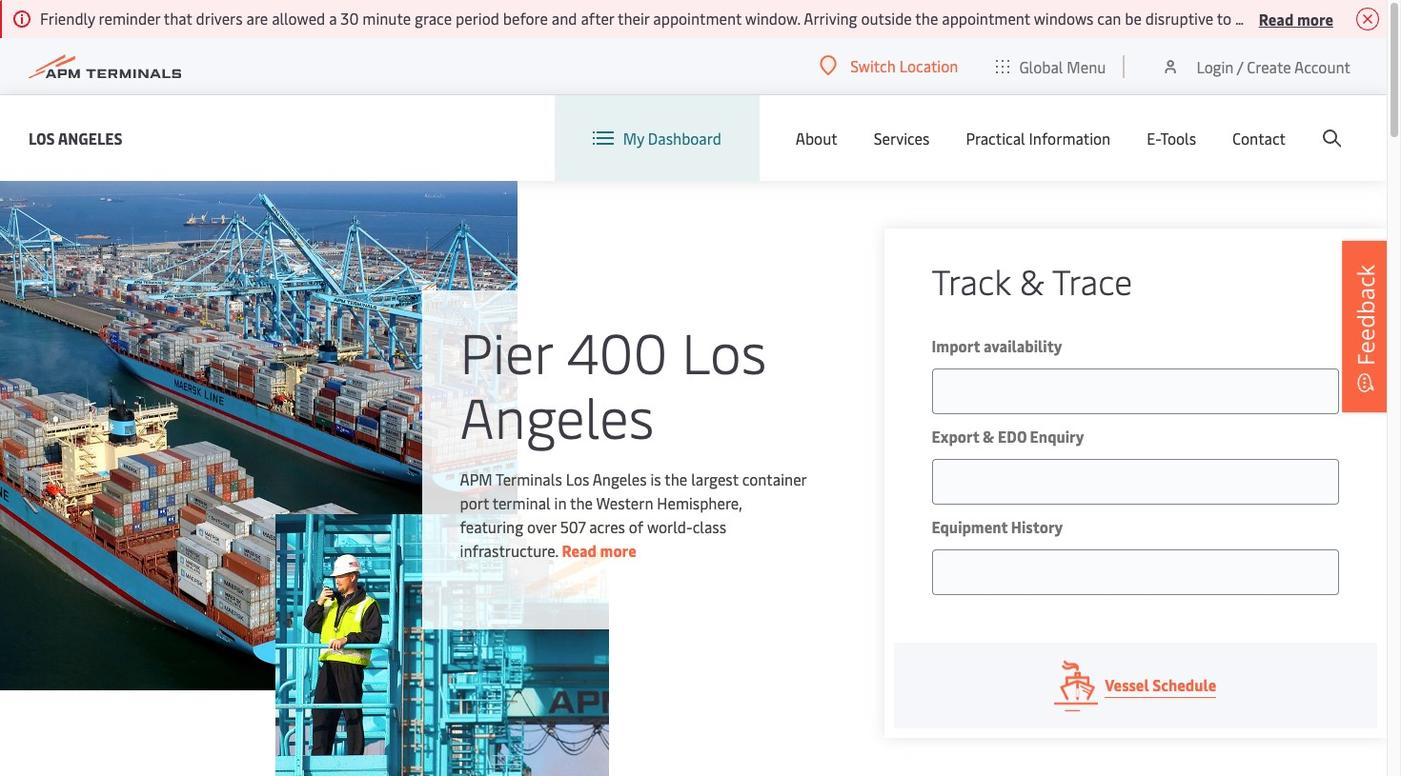 Task type: locate. For each thing, give the bounding box(es) containing it.
terminals
[[496, 468, 562, 489]]

1 horizontal spatial read
[[1259, 8, 1294, 29]]

login / create account
[[1197, 56, 1351, 77]]

read
[[1259, 8, 1294, 29], [562, 540, 597, 561]]

equipment history
[[932, 517, 1063, 538]]

1 vertical spatial los
[[682, 313, 767, 388]]

more up account
[[1297, 8, 1334, 29]]

account
[[1294, 56, 1351, 77]]

1 horizontal spatial &
[[1020, 257, 1044, 304]]

feedback button
[[1342, 241, 1390, 412]]

1 horizontal spatial more
[[1297, 8, 1334, 29]]

2 vertical spatial los
[[566, 468, 589, 489]]

read for read more link
[[562, 540, 597, 561]]

0 horizontal spatial more
[[600, 540, 636, 561]]

read more for read more button
[[1259, 8, 1334, 29]]

class
[[693, 516, 726, 537]]

contact button
[[1232, 95, 1286, 181]]

0 vertical spatial read more
[[1259, 8, 1334, 29]]

e-
[[1147, 128, 1160, 149]]

edo
[[998, 426, 1027, 447]]

0 horizontal spatial the
[[570, 492, 593, 513]]

los
[[29, 127, 55, 148], [682, 313, 767, 388], [566, 468, 589, 489]]

& for edo
[[983, 426, 995, 447]]

1 vertical spatial more
[[600, 540, 636, 561]]

vessel
[[1105, 675, 1149, 696]]

1 vertical spatial read more
[[562, 540, 636, 561]]

enquiry
[[1030, 426, 1084, 447]]

read down 507
[[562, 540, 597, 561]]

1 vertical spatial the
[[570, 492, 593, 513]]

read more
[[1259, 8, 1334, 29], [562, 540, 636, 561]]

global
[[1019, 56, 1063, 77]]

1 horizontal spatial read more
[[1259, 8, 1334, 29]]

0 vertical spatial los
[[29, 127, 55, 148]]

location
[[899, 55, 958, 76]]

/
[[1237, 56, 1243, 77]]

the
[[665, 468, 688, 489], [570, 492, 593, 513]]

angeles inside pier 400 los angeles
[[460, 378, 654, 453]]

the right is
[[665, 468, 688, 489]]

world-
[[647, 516, 693, 537]]

services button
[[874, 95, 930, 181]]

my dashboard button
[[593, 95, 721, 181]]

507
[[560, 516, 586, 537]]

& left trace
[[1020, 257, 1044, 304]]

0 vertical spatial the
[[665, 468, 688, 489]]

0 vertical spatial read
[[1259, 8, 1294, 29]]

read more up login / create account
[[1259, 8, 1334, 29]]

0 vertical spatial more
[[1297, 8, 1334, 29]]

angeles
[[58, 127, 123, 148], [460, 378, 654, 453], [593, 468, 647, 489]]

switch location button
[[820, 55, 958, 76]]

more inside button
[[1297, 8, 1334, 29]]

history
[[1011, 517, 1063, 538]]

infrastructure.
[[460, 540, 558, 561]]

angeles inside apm terminals los angeles is the largest container port terminal in the western hemisphere, featuring over 507 acres of world-class infrastructure.
[[593, 468, 647, 489]]

angeles for pier
[[460, 378, 654, 453]]

read up login / create account
[[1259, 8, 1294, 29]]

the right in
[[570, 492, 593, 513]]

2 horizontal spatial los
[[682, 313, 767, 388]]

0 vertical spatial &
[[1020, 257, 1044, 304]]

read inside read more button
[[1259, 8, 1294, 29]]

1 vertical spatial read
[[562, 540, 597, 561]]

1 vertical spatial angeles
[[460, 378, 654, 453]]

contact
[[1232, 128, 1286, 149]]

&
[[1020, 257, 1044, 304], [983, 426, 995, 447]]

1 vertical spatial &
[[983, 426, 995, 447]]

switch
[[850, 55, 896, 76]]

about
[[796, 128, 838, 149]]

0 horizontal spatial &
[[983, 426, 995, 447]]

los inside pier 400 los angeles
[[682, 313, 767, 388]]

1 horizontal spatial los
[[566, 468, 589, 489]]

more
[[1297, 8, 1334, 29], [600, 540, 636, 561]]

tools
[[1160, 128, 1196, 149]]

more down acres
[[600, 540, 636, 561]]

equipment
[[932, 517, 1008, 538]]

0 horizontal spatial read
[[562, 540, 597, 561]]

port
[[460, 492, 489, 513]]

& left edo on the bottom of page
[[983, 426, 995, 447]]

track
[[932, 257, 1011, 304]]

apm terminals los angeles is the largest container port terminal in the western hemisphere, featuring over 507 acres of world-class infrastructure.
[[460, 468, 807, 561]]

practical information button
[[966, 95, 1111, 181]]

export
[[932, 426, 979, 447]]

acres
[[589, 516, 625, 537]]

hemisphere,
[[657, 492, 742, 513]]

los inside apm terminals los angeles is the largest container port terminal in the western hemisphere, featuring over 507 acres of world-class infrastructure.
[[566, 468, 589, 489]]

in
[[554, 492, 567, 513]]

services
[[874, 128, 930, 149]]

2 vertical spatial angeles
[[593, 468, 647, 489]]

read more down acres
[[562, 540, 636, 561]]

0 horizontal spatial read more
[[562, 540, 636, 561]]



Task type: describe. For each thing, give the bounding box(es) containing it.
1 horizontal spatial the
[[665, 468, 688, 489]]

global menu button
[[977, 38, 1125, 95]]

my
[[623, 128, 644, 149]]

information
[[1029, 128, 1111, 149]]

dashboard
[[648, 128, 721, 149]]

import
[[932, 336, 980, 356]]

more for read more link
[[600, 540, 636, 561]]

availability
[[984, 336, 1062, 356]]

read more link
[[562, 540, 636, 561]]

export & edo enquiry
[[932, 426, 1084, 447]]

los angeles
[[29, 127, 123, 148]]

los angeles link
[[29, 126, 123, 150]]

apm
[[460, 468, 492, 489]]

over
[[527, 516, 556, 537]]

login
[[1197, 56, 1234, 77]]

pier
[[460, 313, 553, 388]]

trace
[[1052, 257, 1132, 304]]

featuring
[[460, 516, 523, 537]]

400
[[567, 313, 668, 388]]

e-tools button
[[1147, 95, 1196, 181]]

angeles for apm
[[593, 468, 647, 489]]

0 vertical spatial angeles
[[58, 127, 123, 148]]

e-tools
[[1147, 128, 1196, 149]]

los for apm terminals los angeles is the largest container port terminal in the western hemisphere, featuring over 507 acres of world-class infrastructure.
[[566, 468, 589, 489]]

vessel schedule
[[1105, 675, 1217, 696]]

of
[[629, 516, 644, 537]]

more for read more button
[[1297, 8, 1334, 29]]

western
[[596, 492, 653, 513]]

read more button
[[1259, 7, 1334, 31]]

practical information
[[966, 128, 1111, 149]]

switch location
[[850, 55, 958, 76]]

read for read more button
[[1259, 8, 1294, 29]]

los angeles pier 400 image
[[0, 181, 517, 691]]

schedule
[[1153, 675, 1217, 696]]

& for trace
[[1020, 257, 1044, 304]]

track & trace
[[932, 257, 1132, 304]]

los for pier 400 los angeles
[[682, 313, 767, 388]]

about button
[[796, 95, 838, 181]]

largest
[[691, 468, 738, 489]]

my dashboard
[[623, 128, 721, 149]]

vessel schedule link
[[894, 643, 1377, 729]]

0 horizontal spatial los
[[29, 127, 55, 148]]

is
[[651, 468, 661, 489]]

close alert image
[[1356, 8, 1379, 31]]

import availability
[[932, 336, 1062, 356]]

read more for read more link
[[562, 540, 636, 561]]

la secondary image
[[275, 515, 609, 777]]

login / create account link
[[1161, 38, 1351, 94]]

terminal
[[493, 492, 551, 513]]

pier 400 los angeles
[[460, 313, 767, 453]]

create
[[1247, 56, 1291, 77]]

global menu
[[1019, 56, 1106, 77]]

container
[[742, 468, 807, 489]]

feedback
[[1350, 264, 1381, 366]]

practical
[[966, 128, 1025, 149]]

menu
[[1067, 56, 1106, 77]]



Task type: vqa. For each thing, say whether or not it's contained in the screenshot.
more inside button
yes



